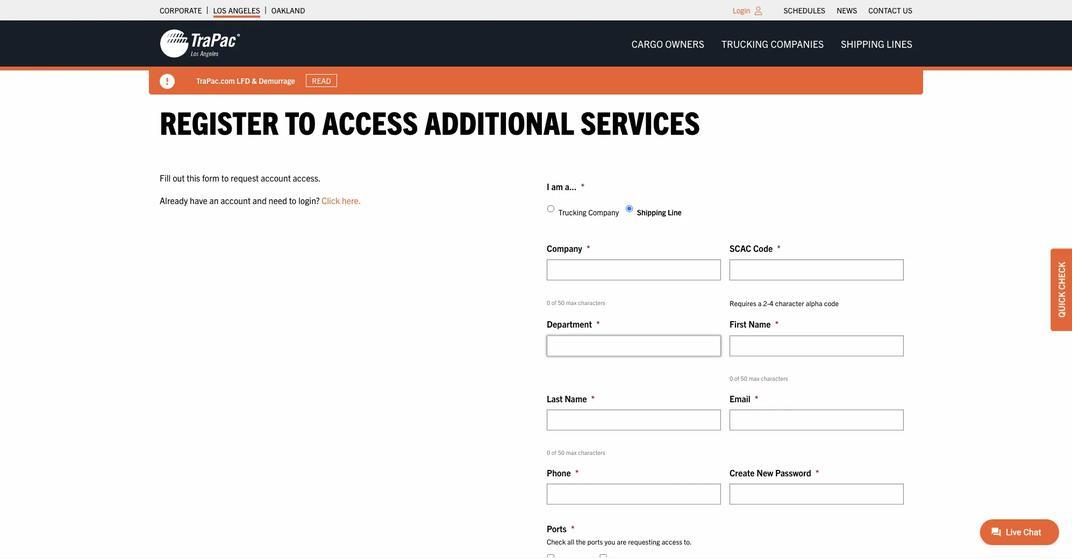 Task type: describe. For each thing, give the bounding box(es) containing it.
los
[[213, 5, 226, 15]]

oakland
[[271, 5, 305, 15]]

last
[[547, 393, 563, 404]]

check inside ports * check all the ports you are requesting access to.
[[547, 537, 566, 546]]

to.
[[684, 537, 692, 546]]

shipping line
[[637, 207, 682, 217]]

trucking companies link
[[713, 33, 833, 54]]

all
[[568, 537, 574, 546]]

i am a... *
[[547, 181, 585, 192]]

email *
[[730, 393, 759, 404]]

4
[[770, 299, 774, 308]]

and
[[253, 195, 267, 206]]

create new password *
[[730, 468, 819, 478]]

50 for company
[[558, 299, 565, 306]]

shipping for shipping lines
[[841, 37, 885, 49]]

0 vertical spatial account
[[261, 173, 291, 183]]

shipping lines link
[[833, 33, 921, 54]]

line
[[668, 207, 682, 217]]

Los Angeles checkbox
[[547, 555, 554, 559]]

schedules
[[784, 5, 826, 15]]

* right phone
[[575, 468, 579, 478]]

characters for first name *
[[761, 375, 788, 382]]

* right code
[[777, 243, 781, 254]]

* inside ports * check all the ports you are requesting access to.
[[571, 524, 575, 535]]

cargo
[[632, 37, 663, 49]]

0 for last name
[[547, 449, 550, 457]]

phone
[[547, 468, 571, 478]]

shipping lines
[[841, 37, 913, 49]]

request
[[231, 173, 259, 183]]

companies
[[771, 37, 824, 49]]

fill out this form to request account access.
[[160, 173, 321, 183]]

alpha
[[806, 299, 823, 308]]

already have an account and need to login? click here.
[[160, 195, 361, 206]]

an
[[209, 195, 219, 206]]

0 of 50 max characters for last name
[[547, 449, 605, 457]]

corporate link
[[160, 3, 202, 18]]

trapac.com lfd & demurrage
[[196, 76, 295, 85]]

have
[[190, 195, 207, 206]]

of for last
[[552, 449, 557, 457]]

code
[[824, 299, 839, 308]]

quick
[[1056, 292, 1067, 318]]

need
[[269, 195, 287, 206]]

this
[[187, 173, 200, 183]]

max for first
[[749, 375, 760, 382]]

click here. link
[[322, 195, 361, 206]]

requires
[[730, 299, 756, 308]]

contact
[[869, 5, 901, 15]]

create
[[730, 468, 755, 478]]

ports
[[547, 524, 567, 535]]

register to access additional services
[[160, 102, 700, 141]]

* right password
[[816, 468, 819, 478]]

0 for first name
[[730, 375, 733, 382]]

* right last
[[591, 393, 595, 404]]

oakland link
[[271, 3, 305, 18]]

1 vertical spatial to
[[221, 173, 229, 183]]

register
[[160, 102, 279, 141]]

demurrage
[[259, 76, 295, 85]]

login?
[[298, 195, 320, 206]]

50 for last
[[558, 449, 565, 457]]

trucking for trucking company
[[559, 207, 587, 217]]

ports * check all the ports you are requesting access to.
[[547, 524, 692, 546]]

here.
[[342, 195, 361, 206]]

0 for company
[[547, 299, 550, 306]]

code
[[753, 243, 773, 254]]

fill
[[160, 173, 171, 183]]

solid image
[[160, 74, 175, 89]]

you
[[605, 537, 615, 546]]

corporate
[[160, 5, 202, 15]]

access.
[[293, 173, 321, 183]]

access
[[322, 102, 418, 141]]

characters for company *
[[578, 299, 605, 306]]

cargo owners link
[[623, 33, 713, 54]]

a
[[758, 299, 762, 308]]

quick check
[[1056, 262, 1067, 318]]

lfd
[[237, 76, 250, 85]]

additional
[[425, 102, 574, 141]]

department *
[[547, 319, 600, 330]]

0 vertical spatial to
[[285, 102, 316, 141]]

of for company
[[552, 299, 557, 306]]

news
[[837, 5, 857, 15]]

Shipping Line radio
[[626, 206, 633, 213]]

login
[[733, 5, 750, 15]]

password
[[775, 468, 811, 478]]

2 vertical spatial to
[[289, 195, 296, 206]]

* right department
[[596, 319, 600, 330]]

phone *
[[547, 468, 579, 478]]



Task type: locate. For each thing, give the bounding box(es) containing it.
max up email *
[[749, 375, 760, 382]]

already
[[160, 195, 188, 206]]

1 vertical spatial account
[[221, 195, 251, 206]]

requires a 2-4 character alpha code
[[730, 299, 839, 308]]

2 vertical spatial max
[[566, 449, 577, 457]]

shipping right shipping line option
[[637, 207, 666, 217]]

requesting
[[628, 537, 660, 546]]

1 vertical spatial of
[[734, 375, 739, 382]]

news link
[[837, 3, 857, 18]]

trapac.com
[[196, 76, 235, 85]]

1 vertical spatial max
[[749, 375, 760, 382]]

out
[[173, 173, 185, 183]]

0 vertical spatial shipping
[[841, 37, 885, 49]]

to right need
[[289, 195, 296, 206]]

1 horizontal spatial account
[[261, 173, 291, 183]]

0 vertical spatial 0 of 50 max characters
[[547, 299, 605, 306]]

cargo owners
[[632, 37, 704, 49]]

are
[[617, 537, 627, 546]]

los angeles link
[[213, 3, 260, 18]]

0 horizontal spatial check
[[547, 537, 566, 546]]

new
[[757, 468, 773, 478]]

of up the email at the bottom of the page
[[734, 375, 739, 382]]

1 vertical spatial shipping
[[637, 207, 666, 217]]

Trucking Company radio
[[547, 206, 554, 213]]

0 horizontal spatial account
[[221, 195, 251, 206]]

0 of 50 max characters for company
[[547, 299, 605, 306]]

50 for first
[[741, 375, 748, 382]]

1 horizontal spatial check
[[1056, 262, 1067, 290]]

1 vertical spatial 50
[[741, 375, 748, 382]]

* right a...
[[581, 181, 585, 192]]

first name *
[[730, 319, 779, 330]]

shipping down news
[[841, 37, 885, 49]]

scac
[[730, 243, 751, 254]]

contact us link
[[869, 3, 913, 18]]

max up department
[[566, 299, 577, 306]]

1 vertical spatial trucking
[[559, 207, 587, 217]]

0 vertical spatial menu bar
[[778, 3, 918, 18]]

the
[[576, 537, 586, 546]]

0 of 50 max characters up 'phone *'
[[547, 449, 605, 457]]

0 of 50 max characters up department * on the right bottom of page
[[547, 299, 605, 306]]

los angeles image
[[160, 29, 240, 59]]

None text field
[[547, 260, 721, 281], [730, 260, 904, 281], [547, 336, 721, 357], [730, 410, 904, 431], [547, 484, 721, 505], [547, 260, 721, 281], [730, 260, 904, 281], [547, 336, 721, 357], [730, 410, 904, 431], [547, 484, 721, 505]]

us
[[903, 5, 913, 15]]

0 vertical spatial 0
[[547, 299, 550, 306]]

check down ports on the right of the page
[[547, 537, 566, 546]]

0
[[547, 299, 550, 306], [730, 375, 733, 382], [547, 449, 550, 457]]

owners
[[665, 37, 704, 49]]

los angeles
[[213, 5, 260, 15]]

ports
[[587, 537, 603, 546]]

0 vertical spatial check
[[1056, 262, 1067, 290]]

0 of 50 max characters
[[547, 299, 605, 306], [730, 375, 788, 382], [547, 449, 605, 457]]

lines
[[887, 37, 913, 49]]

characters
[[578, 299, 605, 306], [761, 375, 788, 382], [578, 449, 605, 457]]

of up phone
[[552, 449, 557, 457]]

check up quick
[[1056, 262, 1067, 290]]

company *
[[547, 243, 590, 254]]

angeles
[[228, 5, 260, 15]]

&
[[252, 76, 257, 85]]

name down a
[[749, 319, 771, 330]]

2 vertical spatial 50
[[558, 449, 565, 457]]

to right form
[[221, 173, 229, 183]]

menu bar
[[778, 3, 918, 18], [623, 33, 921, 54]]

name right last
[[565, 393, 587, 404]]

trucking right trucking company radio
[[559, 207, 587, 217]]

name for last name
[[565, 393, 587, 404]]

of for first
[[734, 375, 739, 382]]

read
[[312, 76, 331, 86]]

services
[[581, 102, 700, 141]]

first
[[730, 319, 747, 330]]

1 horizontal spatial trucking
[[722, 37, 769, 49]]

None text field
[[730, 336, 904, 357], [547, 410, 721, 431], [730, 336, 904, 357], [547, 410, 721, 431]]

account
[[261, 173, 291, 183], [221, 195, 251, 206]]

1 vertical spatial 0
[[730, 375, 733, 382]]

click
[[322, 195, 340, 206]]

* down trucking company
[[587, 243, 590, 254]]

i
[[547, 181, 549, 192]]

1 vertical spatial company
[[547, 243, 582, 254]]

0 vertical spatial company
[[588, 207, 619, 217]]

0 vertical spatial characters
[[578, 299, 605, 306]]

50 up department
[[558, 299, 565, 306]]

0 of 50 max characters up email *
[[730, 375, 788, 382]]

email
[[730, 393, 751, 404]]

of
[[552, 299, 557, 306], [734, 375, 739, 382], [552, 449, 557, 457]]

shipping inside shipping lines link
[[841, 37, 885, 49]]

banner containing cargo owners
[[0, 20, 1072, 95]]

banner
[[0, 20, 1072, 95]]

0 vertical spatial max
[[566, 299, 577, 306]]

0 horizontal spatial trucking
[[559, 207, 587, 217]]

0 horizontal spatial company
[[547, 243, 582, 254]]

trucking for trucking companies
[[722, 37, 769, 49]]

1 vertical spatial name
[[565, 393, 587, 404]]

am
[[551, 181, 563, 192]]

0 horizontal spatial name
[[565, 393, 587, 404]]

quick check link
[[1051, 249, 1072, 331]]

0 vertical spatial 50
[[558, 299, 565, 306]]

1 horizontal spatial company
[[588, 207, 619, 217]]

Oakland checkbox
[[600, 555, 607, 559]]

0 vertical spatial trucking
[[722, 37, 769, 49]]

contact us
[[869, 5, 913, 15]]

character
[[775, 299, 804, 308]]

light image
[[755, 6, 762, 15]]

of up department
[[552, 299, 557, 306]]

* down the requires a 2-4 character alpha code
[[775, 319, 779, 330]]

0 vertical spatial name
[[749, 319, 771, 330]]

account up need
[[261, 173, 291, 183]]

1 vertical spatial 0 of 50 max characters
[[730, 375, 788, 382]]

* up all
[[571, 524, 575, 535]]

form
[[202, 173, 219, 183]]

check
[[1056, 262, 1067, 290], [547, 537, 566, 546]]

trucking companies
[[722, 37, 824, 49]]

shipping
[[841, 37, 885, 49], [637, 207, 666, 217]]

0 up phone
[[547, 449, 550, 457]]

None password field
[[730, 484, 904, 505]]

name
[[749, 319, 771, 330], [565, 393, 587, 404]]

name for first name
[[749, 319, 771, 330]]

2 vertical spatial characters
[[578, 449, 605, 457]]

read link
[[306, 74, 337, 87]]

trucking company
[[559, 207, 619, 217]]

1 horizontal spatial shipping
[[841, 37, 885, 49]]

max up 'phone *'
[[566, 449, 577, 457]]

to
[[285, 102, 316, 141], [221, 173, 229, 183], [289, 195, 296, 206]]

0 vertical spatial of
[[552, 299, 557, 306]]

0 of 50 max characters for first name
[[730, 375, 788, 382]]

none password field inside "register to access additional services" main content
[[730, 484, 904, 505]]

trucking down login
[[722, 37, 769, 49]]

company left shipping line option
[[588, 207, 619, 217]]

trucking
[[722, 37, 769, 49], [559, 207, 587, 217]]

characters for last name *
[[578, 449, 605, 457]]

last name *
[[547, 393, 595, 404]]

menu bar containing cargo owners
[[623, 33, 921, 54]]

a...
[[565, 181, 577, 192]]

max for company
[[566, 299, 577, 306]]

0 horizontal spatial shipping
[[637, 207, 666, 217]]

2 vertical spatial 0
[[547, 449, 550, 457]]

0 up department
[[547, 299, 550, 306]]

1 horizontal spatial name
[[749, 319, 771, 330]]

0 up the email at the bottom of the page
[[730, 375, 733, 382]]

access
[[662, 537, 682, 546]]

1 vertical spatial menu bar
[[623, 33, 921, 54]]

1 vertical spatial characters
[[761, 375, 788, 382]]

register to access additional services main content
[[149, 102, 923, 559]]

50 up email *
[[741, 375, 748, 382]]

company down trucking company radio
[[547, 243, 582, 254]]

department
[[547, 319, 592, 330]]

50
[[558, 299, 565, 306], [741, 375, 748, 382], [558, 449, 565, 457]]

account right an
[[221, 195, 251, 206]]

shipping for shipping line
[[637, 207, 666, 217]]

scac code *
[[730, 243, 781, 254]]

to down the read link
[[285, 102, 316, 141]]

company
[[588, 207, 619, 217], [547, 243, 582, 254]]

login link
[[733, 5, 750, 15]]

* right the email at the bottom of the page
[[755, 393, 759, 404]]

trucking inside "register to access additional services" main content
[[559, 207, 587, 217]]

max for last
[[566, 449, 577, 457]]

2 vertical spatial of
[[552, 449, 557, 457]]

trucking inside "link"
[[722, 37, 769, 49]]

menu bar containing schedules
[[778, 3, 918, 18]]

50 up 'phone *'
[[558, 449, 565, 457]]

max
[[566, 299, 577, 306], [749, 375, 760, 382], [566, 449, 577, 457]]

schedules link
[[784, 3, 826, 18]]

2-
[[763, 299, 770, 308]]

shipping inside "register to access additional services" main content
[[637, 207, 666, 217]]

2 vertical spatial 0 of 50 max characters
[[547, 449, 605, 457]]

1 vertical spatial check
[[547, 537, 566, 546]]



Task type: vqa. For each thing, say whether or not it's contained in the screenshot.
UNDER
no



